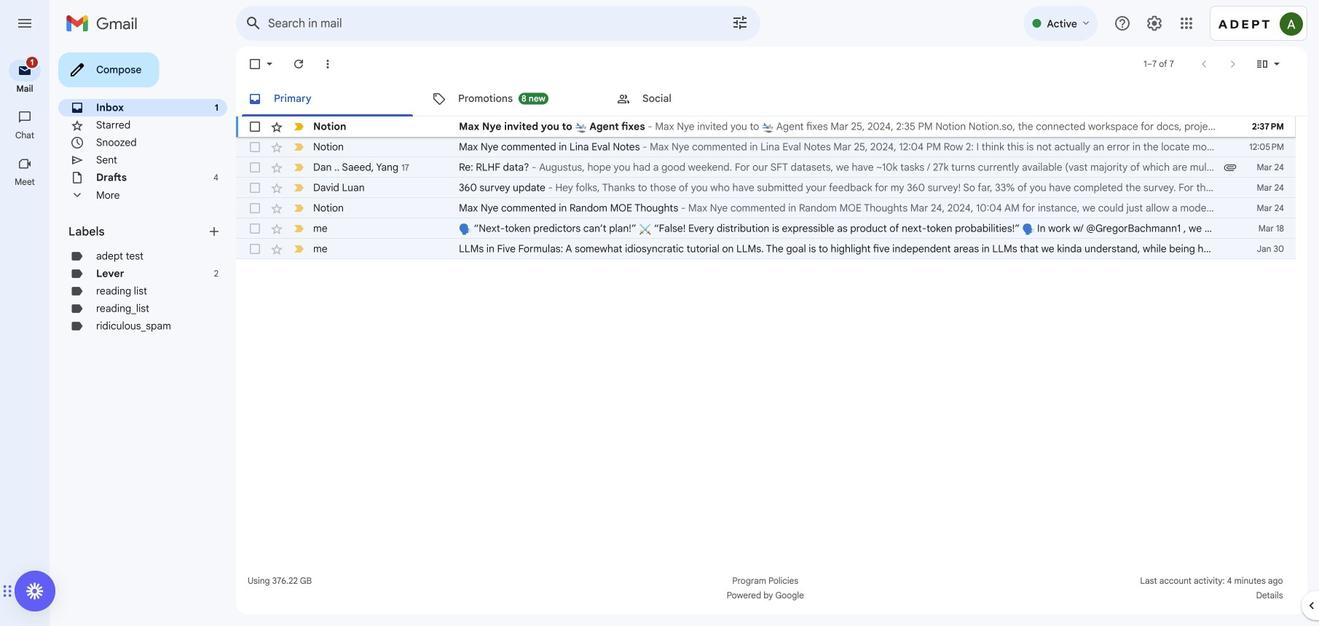 Task type: vqa. For each thing, say whether or not it's contained in the screenshot.
Updates Link
no



Task type: locate. For each thing, give the bounding box(es) containing it.
Search in mail search field
[[236, 6, 761, 41]]

navigation
[[0, 47, 51, 627]]

2 row from the top
[[236, 137, 1297, 157]]

more email options image
[[321, 57, 335, 71]]

Search in mail text field
[[268, 16, 691, 31]]

None checkbox
[[248, 140, 262, 155], [248, 181, 262, 195], [248, 201, 262, 216], [248, 222, 262, 236], [248, 140, 262, 155], [248, 181, 262, 195], [248, 201, 262, 216], [248, 222, 262, 236]]

main menu image
[[16, 15, 34, 32]]

tab list
[[236, 82, 1308, 117]]

heading
[[0, 83, 50, 95], [0, 130, 50, 141], [0, 176, 50, 188], [69, 224, 207, 239]]

has attachment image
[[1224, 160, 1238, 175]]

record a loom image
[[26, 583, 44, 601]]

main content
[[236, 47, 1320, 615]]

row
[[236, 117, 1297, 137], [236, 137, 1297, 157], [236, 157, 1297, 178], [236, 178, 1297, 198], [236, 198, 1297, 219], [236, 219, 1320, 239], [236, 239, 1320, 259]]

move image
[[7, 583, 12, 601]]

5 row from the top
[[236, 198, 1297, 219]]

search in mail image
[[240, 10, 267, 36]]

3 row from the top
[[236, 157, 1297, 178]]

refresh image
[[292, 57, 306, 71]]

None checkbox
[[248, 57, 262, 71], [248, 120, 262, 134], [248, 160, 262, 175], [248, 242, 262, 257], [248, 57, 262, 71], [248, 120, 262, 134], [248, 160, 262, 175], [248, 242, 262, 257]]

toggle split pane mode image
[[1256, 57, 1270, 71]]

footer
[[236, 574, 1297, 603]]



Task type: describe. For each thing, give the bounding box(es) containing it.
⚔️ image
[[639, 223, 652, 236]]

social tab
[[605, 82, 789, 117]]

🗣️ image
[[459, 223, 471, 236]]

🛬 image
[[575, 121, 587, 134]]

🗣️ image
[[1023, 223, 1035, 236]]

support image
[[1114, 15, 1132, 32]]

settings image
[[1146, 15, 1164, 32]]

4 row from the top
[[236, 178, 1297, 198]]

move image
[[2, 583, 7, 601]]

primary tab
[[236, 82, 419, 117]]

gmail image
[[66, 9, 145, 38]]

6 row from the top
[[236, 219, 1320, 239]]

1 row from the top
[[236, 117, 1297, 137]]

7 row from the top
[[236, 239, 1320, 259]]

advanced search options image
[[726, 8, 755, 37]]

🛬 image
[[762, 121, 774, 134]]

promotions, 8 new messages, tab
[[421, 82, 604, 117]]



